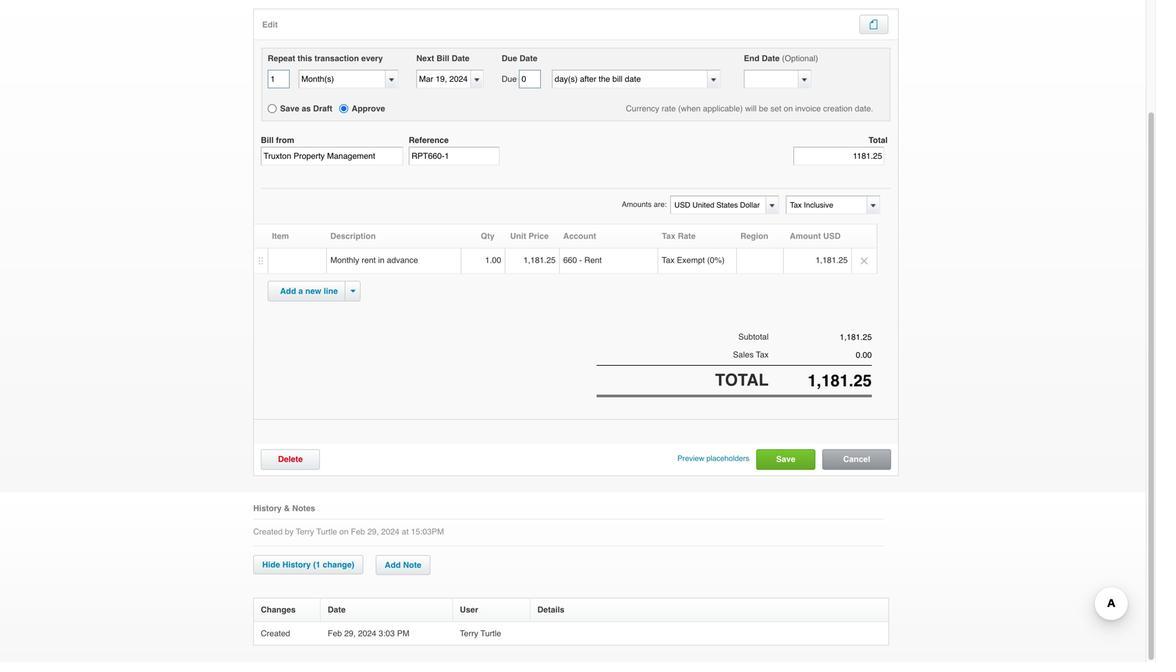 Task type: locate. For each thing, give the bounding box(es) containing it.
preview placeholders
[[677, 454, 749, 463]]

2 vertical spatial tax
[[756, 350, 769, 360]]

changes
[[261, 606, 296, 615]]

save for save
[[776, 455, 795, 464]]

bill from
[[261, 136, 294, 145]]

2 due from the top
[[502, 74, 517, 84]]

delete button
[[261, 450, 319, 469]]

1 1,181.25 from the left
[[523, 256, 556, 265]]

on right set
[[784, 104, 793, 114]]

date up next                                                                  bill                                                                date text box
[[452, 54, 470, 63]]

0 horizontal spatial history
[[253, 504, 282, 514]]

29, left at
[[367, 527, 379, 537]]

rate
[[662, 104, 676, 114]]

660 - rent
[[563, 256, 602, 265]]

due left due date text box in the top left of the page
[[502, 74, 517, 84]]

(1
[[313, 560, 320, 570]]

0 vertical spatial on
[[784, 104, 793, 114]]

tax left exempt
[[662, 256, 675, 265]]

0 vertical spatial bill
[[436, 54, 449, 63]]

0 horizontal spatial 2024
[[358, 629, 376, 639]]

tax left rate
[[662, 232, 675, 241]]

1 horizontal spatial turtle
[[480, 629, 501, 639]]

date
[[452, 54, 470, 63], [520, 54, 537, 63], [762, 54, 780, 63], [328, 606, 346, 615]]

1 horizontal spatial save
[[776, 455, 795, 464]]

date up due date text box in the top left of the page
[[520, 54, 537, 63]]

1 horizontal spatial 2024
[[381, 527, 400, 537]]

feb left '3:03' in the left bottom of the page
[[328, 629, 342, 639]]

terry down user
[[460, 629, 478, 639]]

account
[[563, 232, 596, 241]]

hide
[[262, 560, 280, 570]]

0 horizontal spatial terry
[[296, 527, 314, 537]]

tax for tax rate
[[662, 232, 675, 241]]

bill left from
[[261, 136, 274, 145]]

save inside button
[[776, 455, 795, 464]]

terry
[[296, 527, 314, 537], [460, 629, 478, 639]]

tax right sales
[[756, 350, 769, 360]]

from
[[276, 136, 294, 145]]

2024 left '3:03' in the left bottom of the page
[[358, 629, 376, 639]]

created
[[253, 527, 283, 537], [261, 629, 292, 639]]

qty
[[481, 232, 494, 241]]

2024 left at
[[381, 527, 400, 537]]

created for created
[[261, 629, 292, 639]]

1,181.25 down "usd"
[[816, 256, 848, 265]]

1 vertical spatial history
[[282, 560, 311, 570]]

2024
[[381, 527, 400, 537], [358, 629, 376, 639]]

1 horizontal spatial add
[[385, 561, 401, 570]]

1 vertical spatial bill
[[261, 136, 274, 145]]

(0%)
[[707, 256, 725, 265]]

a
[[298, 287, 303, 296]]

0 horizontal spatial turtle
[[316, 527, 337, 537]]

1 horizontal spatial terry
[[460, 629, 478, 639]]

tax
[[662, 232, 675, 241], [662, 256, 675, 265], [756, 350, 769, 360]]

bill
[[436, 54, 449, 63], [261, 136, 274, 145]]

rent
[[584, 256, 602, 265]]

new
[[305, 287, 321, 296]]

save right placeholders on the right of page
[[776, 455, 795, 464]]

add for add note
[[385, 561, 401, 570]]

on
[[784, 104, 793, 114], [339, 527, 349, 537]]

1 vertical spatial created
[[261, 629, 292, 639]]

1 horizontal spatial feb
[[351, 527, 365, 537]]

1 vertical spatial feb
[[328, 629, 342, 639]]

save button
[[757, 450, 815, 469]]

29, left '3:03' in the left bottom of the page
[[344, 629, 356, 639]]

price
[[528, 232, 549, 241]]

feb up change)
[[351, 527, 365, 537]]

preview placeholders link
[[677, 450, 749, 468]]

save left the as
[[280, 104, 299, 114]]

details
[[537, 606, 564, 615]]

add left note
[[385, 561, 401, 570]]

created left by
[[253, 527, 283, 537]]

terry right by
[[296, 527, 314, 537]]

1 horizontal spatial history
[[282, 560, 311, 570]]

add
[[280, 287, 296, 296], [385, 561, 401, 570]]

due right next                                                                  bill                                                                date
[[502, 54, 517, 63]]

(when
[[678, 104, 701, 114]]

0 vertical spatial terry
[[296, 527, 314, 537]]

1 vertical spatial save
[[776, 455, 795, 464]]

on up change)
[[339, 527, 349, 537]]

0 vertical spatial tax
[[662, 232, 675, 241]]

line
[[324, 287, 338, 296]]

due
[[502, 54, 517, 63], [502, 74, 517, 84]]

more add line options... image
[[351, 290, 355, 293]]

0 horizontal spatial on
[[339, 527, 349, 537]]

add a new line
[[280, 287, 338, 296]]

transaction
[[314, 54, 359, 63]]

usd
[[823, 232, 841, 241]]

history left (1
[[282, 560, 311, 570]]

0 horizontal spatial feb
[[328, 629, 342, 639]]

in
[[378, 256, 385, 265]]

0 horizontal spatial 29,
[[344, 629, 356, 639]]

currency
[[626, 104, 659, 114]]

history left &
[[253, 504, 282, 514]]

0 vertical spatial turtle
[[316, 527, 337, 537]]

history
[[253, 504, 282, 514], [282, 560, 311, 570]]

Approve radio
[[339, 104, 348, 113]]

1 vertical spatial turtle
[[480, 629, 501, 639]]

monthly
[[330, 256, 359, 265]]

660
[[563, 256, 577, 265]]

0 horizontal spatial add
[[280, 287, 296, 296]]

feb
[[351, 527, 365, 537], [328, 629, 342, 639]]

add left a
[[280, 287, 296, 296]]

amount
[[790, 232, 821, 241]]

0 horizontal spatial save
[[280, 104, 299, 114]]

unit
[[510, 232, 526, 241]]

feb 29, 2024 3:03 pm
[[328, 629, 412, 639]]

1 horizontal spatial 1,181.25
[[816, 256, 848, 265]]

1 vertical spatial on
[[339, 527, 349, 537]]

0 horizontal spatial 1,181.25
[[523, 256, 556, 265]]

unit price
[[510, 232, 549, 241]]

turtle
[[316, 527, 337, 537], [480, 629, 501, 639]]

0 vertical spatial save
[[280, 104, 299, 114]]

applicable)
[[703, 104, 743, 114]]

delete line item image
[[852, 249, 877, 274]]

-
[[579, 256, 582, 265]]

0 vertical spatial due
[[502, 54, 517, 63]]

at
[[402, 527, 409, 537]]

1,181.25
[[523, 256, 556, 265], [816, 256, 848, 265]]

None text field
[[268, 70, 290, 88], [299, 71, 385, 88], [745, 71, 798, 88], [261, 147, 403, 166], [671, 196, 764, 214], [787, 196, 879, 214], [769, 372, 872, 390], [268, 70, 290, 88], [299, 71, 385, 88], [745, 71, 798, 88], [261, 147, 403, 166], [671, 196, 764, 214], [787, 196, 879, 214], [769, 372, 872, 390]]

hide history (1 change) link
[[253, 556, 363, 575]]

1,181.25 down price
[[523, 256, 556, 265]]

1 vertical spatial tax
[[662, 256, 675, 265]]

due for due date
[[502, 54, 517, 63]]

1 vertical spatial due
[[502, 74, 517, 84]]

1 vertical spatial add
[[385, 561, 401, 570]]

0 vertical spatial add
[[280, 287, 296, 296]]

0 vertical spatial history
[[253, 504, 282, 514]]

by
[[285, 527, 294, 537]]

save
[[280, 104, 299, 114], [776, 455, 795, 464]]

cancel
[[843, 455, 870, 464]]

sales
[[733, 350, 754, 360]]

placeholders
[[706, 454, 749, 463]]

tax for tax exempt (0%)
[[662, 256, 675, 265]]

1 due from the top
[[502, 54, 517, 63]]

29,
[[367, 527, 379, 537], [344, 629, 356, 639]]

bill right next
[[436, 54, 449, 63]]

due for due
[[502, 74, 517, 84]]

created down changes on the left bottom
[[261, 629, 292, 639]]

None text field
[[553, 71, 707, 88], [769, 333, 872, 342], [769, 351, 872, 360], [553, 71, 707, 88], [769, 333, 872, 342], [769, 351, 872, 360]]

1 horizontal spatial 29,
[[367, 527, 379, 537]]

1 vertical spatial 29,
[[344, 629, 356, 639]]

save as draft
[[280, 104, 332, 114]]

1 vertical spatial 2024
[[358, 629, 376, 639]]

Due Date text field
[[519, 70, 541, 88]]

2 1,181.25 from the left
[[816, 256, 848, 265]]

date right end
[[762, 54, 780, 63]]

0 vertical spatial created
[[253, 527, 283, 537]]

due date
[[502, 54, 537, 63]]

item
[[272, 232, 289, 241]]



Task type: describe. For each thing, give the bounding box(es) containing it.
note
[[403, 561, 421, 570]]

amounts
[[622, 200, 652, 209]]

region
[[740, 232, 768, 241]]

save for save as draft
[[280, 104, 299, 114]]

advance
[[387, 256, 418, 265]]

as
[[302, 104, 311, 114]]

history & notes
[[253, 504, 315, 514]]

rent
[[362, 256, 376, 265]]

every
[[361, 54, 383, 63]]

user
[[460, 606, 478, 615]]

end
[[744, 54, 759, 63]]

terry turtle
[[460, 629, 503, 639]]

next
[[416, 54, 434, 63]]

repeat this transaction every
[[268, 54, 383, 63]]

date up 'feb 29, 2024 3:03 pm' on the bottom left of page
[[328, 606, 346, 615]]

draft
[[313, 104, 332, 114]]

Next                                                                  Bill                                                                Date text field
[[417, 71, 471, 88]]

repeat
[[268, 54, 295, 63]]

tax rate
[[662, 232, 696, 241]]

date.
[[855, 104, 873, 114]]

next                                                                  bill                                                                date
[[416, 54, 470, 63]]

add note
[[385, 561, 421, 570]]

&
[[284, 504, 290, 514]]

subtotal
[[738, 332, 769, 342]]

tax exempt (0%)
[[662, 256, 725, 265]]

approve
[[352, 104, 385, 114]]

15:03pm
[[411, 527, 444, 537]]

1 horizontal spatial on
[[784, 104, 793, 114]]

edit
[[262, 20, 278, 30]]

hide history (1 change)
[[262, 560, 354, 570]]

0 vertical spatial feb
[[351, 527, 365, 537]]

add for add a new line
[[280, 287, 296, 296]]

exempt
[[677, 256, 705, 265]]

total
[[715, 371, 769, 390]]

monthly rent in advance
[[330, 256, 418, 265]]

invoice
[[795, 104, 821, 114]]

are:
[[654, 200, 667, 209]]

creation
[[823, 104, 853, 114]]

currency rate (when applicable) will be set on invoice creation date.
[[626, 104, 873, 114]]

will
[[745, 104, 757, 114]]

Reference text field
[[409, 147, 500, 166]]

set
[[770, 104, 781, 114]]

preview
[[677, 454, 704, 463]]

cancel link
[[823, 450, 890, 469]]

created by terry turtle on feb 29, 2024 at 15:03pm
[[253, 527, 444, 537]]

Save as Draft radio
[[268, 104, 277, 113]]

add note link
[[376, 556, 430, 576]]

pm
[[397, 629, 409, 639]]

total
[[869, 136, 888, 145]]

sales tax
[[733, 350, 769, 360]]

delete
[[278, 455, 303, 464]]

(optional)
[[782, 54, 818, 63]]

end date (optional)
[[744, 54, 818, 63]]

amount usd
[[790, 232, 841, 241]]

add a new line link
[[272, 282, 346, 301]]

reference
[[409, 136, 449, 145]]

1.00
[[485, 256, 501, 265]]

0 horizontal spatial bill
[[261, 136, 274, 145]]

0 vertical spatial 2024
[[381, 527, 400, 537]]

this
[[297, 54, 312, 63]]

3:03
[[379, 629, 395, 639]]

created for created by terry turtle on feb 29, 2024 at 15:03pm
[[253, 527, 283, 537]]

description
[[330, 232, 376, 241]]

change)
[[323, 560, 354, 570]]

1 horizontal spatial bill
[[436, 54, 449, 63]]

be
[[759, 104, 768, 114]]

1 vertical spatial terry
[[460, 629, 478, 639]]

Total text field
[[793, 147, 884, 166]]

notes
[[292, 504, 315, 514]]

amounts are:
[[622, 200, 667, 209]]

rate
[[678, 232, 696, 241]]

0 vertical spatial 29,
[[367, 527, 379, 537]]



Task type: vqa. For each thing, say whether or not it's contained in the screenshot.
overview at the top left
no



